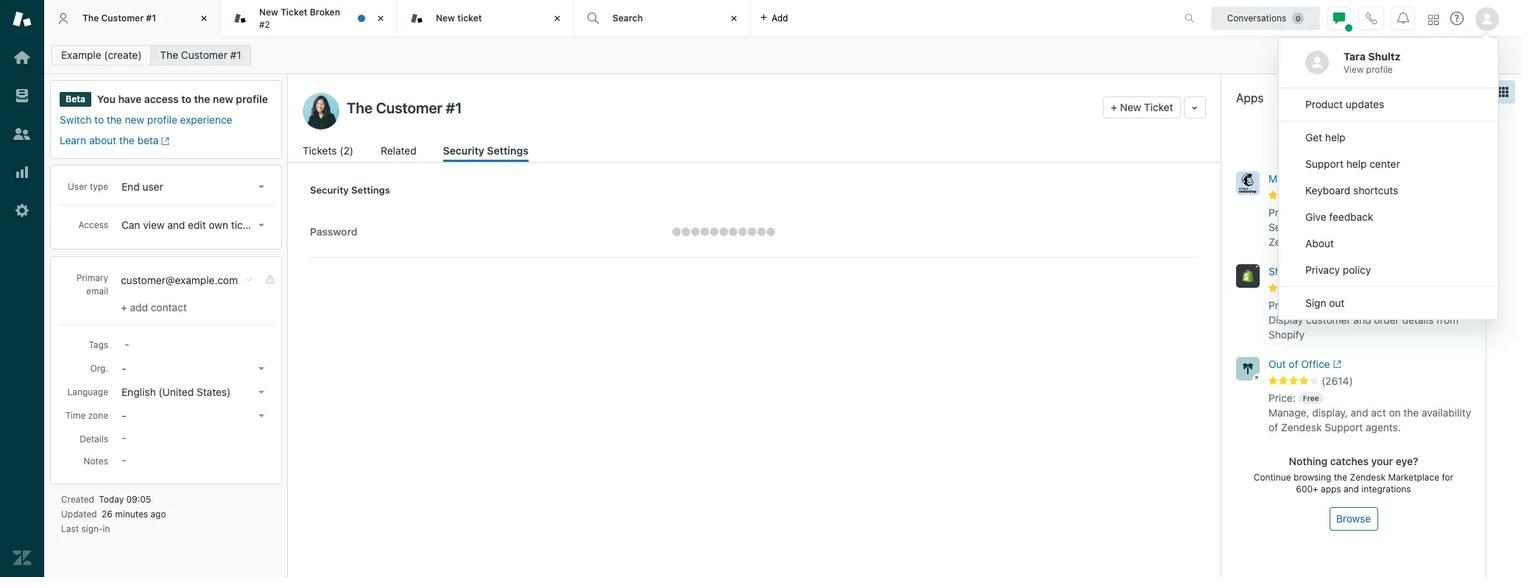 Task type: describe. For each thing, give the bounding box(es) containing it.
support help center menu item
[[1279, 151, 1499, 177]]

out
[[1329, 297, 1345, 309]]

from inside price: free send email campaigns directly from your zendesk using mailchimp
[[1417, 221, 1439, 233]]

ago
[[151, 509, 166, 520]]

catches
[[1331, 455, 1369, 468]]

tickets
[[303, 144, 337, 157]]

switch to the new profile experience link
[[60, 113, 268, 128]]

primary email
[[76, 273, 108, 297]]

from inside the price: free display customer and order details from shopify
[[1437, 314, 1459, 326]]

the inside the 'price: free manage, display, and act on the availability of zendesk support agents.'
[[1404, 406, 1419, 419]]

email inside price: free send email campaigns directly from your zendesk using mailchimp
[[1296, 221, 1321, 233]]

ticket inside "new ticket broken #2"
[[281, 7, 307, 18]]

arrow down image for org.
[[258, 368, 264, 371]]

learn about the beta link
[[60, 134, 170, 147]]

get help menu item
[[1279, 124, 1499, 151]]

your inside nothing catches your eye? continue browsing the zendesk marketplace for 600+ apps and integrations
[[1372, 455, 1393, 468]]

center
[[1370, 158, 1400, 170]]

security settings link
[[443, 143, 529, 162]]

privacy
[[1306, 264, 1340, 276]]

new ticket tab
[[398, 0, 574, 37]]

beta
[[66, 94, 85, 105]]

apps image
[[1498, 86, 1510, 98]]

related link
[[381, 143, 418, 162]]

last
[[61, 524, 79, 535]]

give feedback menu item
[[1279, 204, 1499, 231]]

browse button
[[1330, 507, 1378, 531]]

about
[[1306, 237, 1334, 250]]

out of office link
[[1269, 357, 1451, 375]]

english (united states)
[[122, 386, 231, 399]]

zendesk support image
[[13, 10, 32, 29]]

4 stars. 433 reviews. element
[[1269, 282, 1477, 295]]

edit
[[188, 219, 206, 231]]

english (united states) button
[[117, 382, 270, 403]]

price: free manage, display, and act on the availability of zendesk support agents.
[[1269, 392, 1472, 434]]

(opens in a new tab) image for mailchimp activity
[[1356, 175, 1367, 184]]

directly
[[1378, 221, 1414, 233]]

user
[[68, 181, 87, 192]]

#2
[[259, 19, 270, 30]]

(2)
[[340, 144, 353, 157]]

activity
[[1320, 172, 1356, 185]]

0 vertical spatial of
[[1289, 358, 1299, 370]]

0 horizontal spatial security
[[310, 184, 349, 196]]

+ for + add contact
[[121, 301, 127, 314]]

access
[[144, 93, 179, 105]]

tabs tab list
[[44, 0, 1169, 37]]

using
[[1313, 236, 1338, 248]]

#1 inside tab
[[146, 12, 156, 23]]

the left beta
[[119, 134, 135, 147]]

broken
[[310, 7, 340, 18]]

view
[[143, 219, 165, 231]]

privacy policy menu item
[[1279, 257, 1499, 284]]

+ add contact
[[121, 301, 187, 314]]

on
[[1389, 406, 1401, 419]]

ticket
[[457, 12, 482, 23]]

the inside nothing catches your eye? continue browsing the zendesk marketplace for 600+ apps and integrations
[[1334, 472, 1348, 483]]

0 vertical spatial for
[[1308, 265, 1321, 278]]

customers image
[[13, 124, 32, 144]]

- button for org.
[[117, 359, 270, 379]]

end
[[122, 181, 140, 193]]

0 vertical spatial security settings
[[443, 144, 529, 157]]

nothing
[[1289, 455, 1328, 468]]

email inside 'primary email'
[[86, 286, 108, 297]]

example
[[61, 49, 101, 61]]

#1 inside "link"
[[230, 49, 241, 61]]

campaigns
[[1324, 221, 1376, 233]]

own
[[209, 219, 228, 231]]

to for switch to the new profile experience
[[94, 114, 104, 126]]

4 stars. 585 reviews. element
[[1269, 189, 1477, 203]]

agents.
[[1366, 421, 1401, 434]]

view
[[1344, 64, 1364, 75]]

shopify inside the price: free display customer and order details from shopify
[[1269, 328, 1305, 341]]

add button
[[751, 0, 797, 36]]

display,
[[1313, 406, 1348, 419]]

sign out
[[1306, 297, 1345, 309]]

●●●●●●●●●●●
[[672, 225, 776, 238]]

- field
[[119, 336, 270, 352]]

privacy policy
[[1306, 264, 1371, 276]]

0 horizontal spatial security settings
[[310, 184, 390, 196]]

1 horizontal spatial new
[[213, 93, 233, 105]]

new for new ticket
[[436, 12, 455, 23]]

have
[[118, 93, 142, 105]]

0 horizontal spatial settings
[[351, 184, 390, 196]]

apps to get you started
[[1297, 133, 1411, 145]]

09:05
[[126, 494, 151, 505]]

access
[[78, 220, 108, 231]]

give
[[1306, 211, 1327, 223]]

the up experience
[[194, 93, 210, 105]]

and inside button
[[167, 219, 185, 231]]

free for customer
[[1303, 301, 1319, 310]]

the up 'learn about the beta' link
[[107, 114, 122, 126]]

price: free send email campaigns directly from your zendesk using mailchimp
[[1269, 206, 1463, 248]]

mailchimp inside price: free send email campaigns directly from your zendesk using mailchimp
[[1341, 236, 1390, 248]]

zone
[[88, 410, 108, 421]]

tickets (2) link
[[303, 143, 356, 162]]

experience
[[180, 114, 232, 126]]

new for new ticket broken #2
[[259, 7, 278, 18]]

new ticket broken #2
[[259, 7, 340, 30]]

zendesk inside price: free send email campaigns directly from your zendesk using mailchimp
[[1269, 236, 1310, 248]]

can view and edit own tickets only
[[122, 219, 285, 231]]

support help center
[[1306, 158, 1400, 170]]

- for time zone
[[122, 410, 126, 422]]

org.
[[90, 363, 108, 374]]

(opens in a new tab) image for out of office
[[1330, 360, 1342, 369]]

browsing
[[1294, 472, 1332, 483]]

add inside add popup button
[[772, 12, 788, 23]]

keyboard shortcuts
[[1306, 184, 1399, 197]]

1 horizontal spatial avatar image
[[1476, 7, 1499, 31]]

english
[[122, 386, 156, 399]]

user type
[[68, 181, 108, 192]]

- for org.
[[122, 363, 126, 375]]

send
[[1269, 221, 1293, 233]]

admin image
[[13, 201, 32, 220]]

zendesk image
[[13, 549, 32, 568]]

contact
[[151, 301, 187, 314]]

availability
[[1422, 406, 1472, 419]]

product
[[1306, 98, 1343, 110]]

1 vertical spatial avatar image
[[1306, 51, 1329, 74]]

the inside tab
[[82, 12, 99, 23]]

tara shultz view profile
[[1344, 50, 1401, 75]]

+ for + new ticket
[[1111, 101, 1118, 113]]

you
[[97, 93, 116, 105]]

(opens in a new tab) image for learn about the beta
[[159, 137, 170, 145]]

manage,
[[1269, 406, 1310, 419]]

sign
[[1306, 297, 1327, 309]]

apps for apps
[[1236, 91, 1264, 105]]

details
[[1403, 314, 1434, 326]]

can
[[122, 219, 140, 231]]

order
[[1374, 314, 1400, 326]]

zendesk inside nothing catches your eye? continue browsing the zendesk marketplace for 600+ apps and integrations
[[1350, 472, 1386, 483]]

support inside menu item
[[1306, 158, 1344, 170]]

keyboard shortcuts menu item
[[1279, 177, 1499, 204]]

26
[[102, 509, 113, 520]]

free for email
[[1303, 208, 1319, 217]]

language
[[67, 387, 108, 398]]

today
[[99, 494, 124, 505]]

office
[[1301, 358, 1330, 370]]

shopify for zendesk image
[[1236, 264, 1260, 288]]

(433)
[[1322, 282, 1349, 295]]



Task type: vqa. For each thing, say whether or not it's contained in the screenshot.
Apply macro
no



Task type: locate. For each thing, give the bounding box(es) containing it.
details
[[80, 434, 108, 445]]

1 horizontal spatial security
[[443, 144, 484, 157]]

close image right broken
[[373, 11, 388, 26]]

time zone
[[65, 410, 108, 421]]

2 vertical spatial to
[[1325, 133, 1334, 145]]

price: up the send
[[1269, 206, 1296, 219]]

0 horizontal spatial mailchimp
[[1269, 172, 1317, 185]]

0 vertical spatial shopify
[[1269, 265, 1305, 278]]

support down display,
[[1325, 421, 1363, 434]]

time
[[65, 410, 86, 421]]

2 - button from the top
[[117, 406, 270, 427]]

the inside "link"
[[160, 49, 178, 61]]

new inside new ticket tab
[[436, 12, 455, 23]]

2 horizontal spatial new
[[1120, 101, 1142, 113]]

zendesk down manage,
[[1281, 421, 1322, 434]]

for right marketplace
[[1442, 472, 1454, 483]]

(opens in a new tab) image up (2614)
[[1330, 360, 1342, 369]]

0 vertical spatial mailchimp
[[1269, 172, 1317, 185]]

3 close image from the left
[[550, 11, 565, 26]]

get started image
[[13, 48, 32, 67]]

1 vertical spatial -
[[122, 410, 126, 422]]

+ new ticket button
[[1103, 96, 1182, 119]]

price: for display
[[1269, 299, 1296, 311]]

to inside switch to the new profile experience link
[[94, 114, 104, 126]]

1 horizontal spatial apps
[[1297, 133, 1322, 145]]

1 horizontal spatial email
[[1296, 221, 1321, 233]]

and left order
[[1354, 314, 1372, 326]]

1 vertical spatial arrow down image
[[258, 224, 264, 227]]

free
[[1303, 208, 1319, 217], [1303, 301, 1319, 310], [1303, 394, 1319, 403]]

1 horizontal spatial settings
[[487, 144, 529, 157]]

4 close image from the left
[[727, 11, 742, 26]]

help inside "menu item"
[[1325, 131, 1346, 144]]

1 vertical spatial to
[[94, 114, 104, 126]]

0 horizontal spatial customer
[[101, 12, 144, 23]]

and left act
[[1351, 406, 1369, 419]]

free inside price: free send email campaigns directly from your zendesk using mailchimp
[[1303, 208, 1319, 217]]

1 horizontal spatial new
[[436, 12, 455, 23]]

(opens in a new tab) image
[[159, 137, 170, 145], [1330, 360, 1342, 369]]

price: for send
[[1269, 206, 1296, 219]]

browse
[[1336, 513, 1371, 525]]

user
[[142, 181, 163, 193]]

arrow down image for end user
[[258, 186, 264, 189]]

1 horizontal spatial (opens in a new tab) image
[[1330, 360, 1342, 369]]

menu
[[1278, 37, 1499, 320]]

close image up the customer #1 "link"
[[197, 11, 211, 26]]

2 vertical spatial arrow down image
[[258, 415, 264, 418]]

new inside "new ticket broken #2"
[[259, 7, 278, 18]]

arrow down image right states)
[[258, 391, 264, 394]]

reporting image
[[13, 163, 32, 182]]

2 arrow down image from the top
[[258, 224, 264, 227]]

arrow down image up the tickets
[[258, 186, 264, 189]]

for inside nothing catches your eye? continue browsing the zendesk marketplace for 600+ apps and integrations
[[1442, 472, 1454, 483]]

customer
[[1306, 314, 1351, 326]]

1 vertical spatial price:
[[1269, 299, 1296, 311]]

0 vertical spatial (opens in a new tab) image
[[159, 137, 170, 145]]

for down about
[[1308, 265, 1321, 278]]

arrow down image
[[258, 368, 264, 371], [258, 391, 264, 394], [258, 415, 264, 418]]

the up example
[[82, 12, 99, 23]]

1 vertical spatial +
[[121, 301, 127, 314]]

the
[[82, 12, 99, 23], [160, 49, 178, 61]]

help right get on the top right of page
[[1325, 131, 1346, 144]]

1 vertical spatial of
[[1269, 421, 1278, 434]]

0 vertical spatial arrow down image
[[258, 368, 264, 371]]

tab
[[221, 0, 398, 37]]

support inside the 'price: free manage, display, and act on the availability of zendesk support agents.'
[[1325, 421, 1363, 434]]

new
[[259, 7, 278, 18], [436, 12, 455, 23], [1120, 101, 1142, 113]]

profile inside tara shultz view profile
[[1367, 64, 1393, 75]]

600+
[[1296, 484, 1319, 495]]

3 arrow down image from the top
[[258, 415, 264, 418]]

arrow down image for time zone
[[258, 415, 264, 418]]

and inside the 'price: free manage, display, and act on the availability of zendesk support agents.'
[[1351, 406, 1369, 419]]

1 arrow down image from the top
[[258, 186, 264, 189]]

1 vertical spatial #1
[[230, 49, 241, 61]]

(opens in a new tab) image up keyboard shortcuts
[[1356, 175, 1367, 184]]

email down primary
[[86, 286, 108, 297]]

email
[[1296, 221, 1321, 233], [86, 286, 108, 297]]

0 vertical spatial to
[[181, 93, 191, 105]]

2 price: from the top
[[1269, 299, 1296, 311]]

feedback
[[1330, 211, 1374, 223]]

button displays agent's chat status as online. image
[[1334, 12, 1345, 24]]

1 vertical spatial shopify
[[1269, 328, 1305, 341]]

close image
[[197, 11, 211, 26], [373, 11, 388, 26], [550, 11, 565, 26], [727, 11, 742, 26]]

email up about
[[1296, 221, 1321, 233]]

1 horizontal spatial the
[[160, 49, 178, 61]]

0 horizontal spatial the customer #1
[[82, 12, 156, 23]]

0 horizontal spatial new
[[125, 114, 144, 126]]

3 price: from the top
[[1269, 392, 1296, 404]]

1 horizontal spatial #1
[[230, 49, 241, 61]]

customer inside "link"
[[181, 49, 227, 61]]

2 close image from the left
[[373, 11, 388, 26]]

free up display,
[[1303, 394, 1319, 403]]

ticket inside button
[[1144, 101, 1173, 113]]

customer
[[101, 12, 144, 23], [181, 49, 227, 61]]

beta
[[137, 134, 159, 147]]

arrow down image for language
[[258, 391, 264, 394]]

(opens in a new tab) image
[[1356, 175, 1367, 184], [1365, 268, 1376, 276]]

you
[[1356, 133, 1373, 145]]

related
[[381, 144, 417, 157]]

minutes
[[115, 509, 148, 520]]

1 - button from the top
[[117, 359, 270, 379]]

to right get on the top right of page
[[1325, 133, 1334, 145]]

shopify down 'display'
[[1269, 328, 1305, 341]]

0 horizontal spatial #1
[[146, 12, 156, 23]]

avatar image left 'view'
[[1306, 51, 1329, 74]]

in
[[103, 524, 110, 535]]

sign out menu item
[[1279, 290, 1499, 317]]

out of office image
[[1236, 357, 1260, 381]]

#1 up the customer #1 "link"
[[146, 12, 156, 23]]

your right directly
[[1442, 221, 1463, 233]]

- right zone on the bottom of page
[[122, 410, 126, 422]]

(opens in a new tab) image for shopify for zendesk
[[1365, 268, 1376, 276]]

0 vertical spatial the
[[82, 12, 99, 23]]

of right the out on the right bottom
[[1289, 358, 1299, 370]]

(opens in a new tab) image inside 'learn about the beta' link
[[159, 137, 170, 145]]

policy
[[1343, 264, 1371, 276]]

to right access
[[181, 93, 191, 105]]

0 vertical spatial - button
[[117, 359, 270, 379]]

about menu item
[[1279, 231, 1499, 257]]

apps
[[1236, 91, 1264, 105], [1297, 133, 1322, 145]]

(opens in a new tab) image inside shopify for zendesk link
[[1365, 268, 1376, 276]]

menu containing tara shultz
[[1278, 37, 1499, 320]]

1 vertical spatial arrow down image
[[258, 391, 264, 394]]

free inside the price: free display customer and order details from shopify
[[1303, 301, 1319, 310]]

1 vertical spatial the customer #1
[[160, 49, 241, 61]]

customer up you have access to the new profile
[[181, 49, 227, 61]]

the customer #1 tab
[[44, 0, 221, 37]]

close image for new ticket
[[550, 11, 565, 26]]

the up apps
[[1334, 472, 1348, 483]]

the up access
[[160, 49, 178, 61]]

shopify
[[1269, 265, 1305, 278], [1269, 328, 1305, 341]]

of
[[1289, 358, 1299, 370], [1269, 421, 1278, 434]]

1 vertical spatial support
[[1325, 421, 1363, 434]]

1 horizontal spatial mailchimp
[[1341, 236, 1390, 248]]

close image inside new ticket tab
[[550, 11, 565, 26]]

mailchimp down campaigns
[[1341, 236, 1390, 248]]

avatar image right the get help image
[[1476, 7, 1499, 31]]

to
[[181, 93, 191, 105], [94, 114, 104, 126], [1325, 133, 1334, 145]]

close image inside tab
[[373, 11, 388, 26]]

1 vertical spatial ticket
[[1144, 101, 1173, 113]]

security
[[443, 144, 484, 157], [310, 184, 349, 196]]

#1 up you have access to the new profile
[[230, 49, 241, 61]]

(opens in a new tab) image up 4 stars. 433 reviews. element
[[1365, 268, 1376, 276]]

nothing catches your eye? continue browsing the zendesk marketplace for 600+ apps and integrations
[[1254, 455, 1454, 495]]

free inside the 'price: free manage, display, and act on the availability of zendesk support agents.'
[[1303, 394, 1319, 403]]

- button for time zone
[[117, 406, 270, 427]]

mailchimp
[[1269, 172, 1317, 185], [1341, 236, 1390, 248]]

1 vertical spatial add
[[130, 301, 148, 314]]

arrow down image down - field
[[258, 368, 264, 371]]

type
[[90, 181, 108, 192]]

and left edit at the top
[[167, 219, 185, 231]]

2 vertical spatial profile
[[147, 114, 177, 126]]

1 vertical spatial customer
[[181, 49, 227, 61]]

1 horizontal spatial your
[[1442, 221, 1463, 233]]

1 horizontal spatial of
[[1289, 358, 1299, 370]]

switch to the new profile experience
[[60, 114, 232, 126]]

integrations
[[1362, 484, 1411, 495]]

None text field
[[342, 96, 965, 119]]

1 horizontal spatial security settings
[[443, 144, 529, 157]]

arrow down image inside end user button
[[258, 186, 264, 189]]

1 horizontal spatial to
[[181, 93, 191, 105]]

1 vertical spatial new
[[125, 114, 144, 126]]

started
[[1376, 133, 1411, 145]]

1 price: from the top
[[1269, 206, 1296, 219]]

the
[[194, 93, 210, 105], [107, 114, 122, 126], [119, 134, 135, 147], [1404, 406, 1419, 419], [1334, 472, 1348, 483]]

the customer #1 inside tab
[[82, 12, 156, 23]]

0 horizontal spatial new
[[259, 7, 278, 18]]

- button down english (united states) button
[[117, 406, 270, 427]]

(create)
[[104, 49, 142, 61]]

1 - from the top
[[122, 363, 126, 375]]

the customer #1 up the (create)
[[82, 12, 156, 23]]

(opens in a new tab) image inside out of office link
[[1330, 360, 1342, 369]]

2 shopify from the top
[[1269, 328, 1305, 341]]

1 shopify from the top
[[1269, 265, 1305, 278]]

4 stars. 2614 reviews. element
[[1269, 375, 1477, 388]]

0 vertical spatial price:
[[1269, 206, 1296, 219]]

from right details
[[1437, 314, 1459, 326]]

0 horizontal spatial ticket
[[281, 7, 307, 18]]

learn
[[60, 134, 86, 147]]

1 close image from the left
[[197, 11, 211, 26]]

2 horizontal spatial profile
[[1367, 64, 1393, 75]]

2 vertical spatial price:
[[1269, 392, 1296, 404]]

the customer #1
[[82, 12, 156, 23], [160, 49, 241, 61]]

close image inside the customer #1 tab
[[197, 11, 211, 26]]

tickets
[[231, 219, 263, 231]]

1 arrow down image from the top
[[258, 368, 264, 371]]

0 vertical spatial free
[[1303, 208, 1319, 217]]

can view and edit own tickets only button
[[117, 215, 285, 236]]

0 horizontal spatial the
[[82, 12, 99, 23]]

0 vertical spatial add
[[772, 12, 788, 23]]

2 vertical spatial free
[[1303, 394, 1319, 403]]

new up experience
[[213, 93, 233, 105]]

to up about
[[94, 114, 104, 126]]

and inside nothing catches your eye? continue browsing the zendesk marketplace for 600+ apps and integrations
[[1344, 484, 1359, 495]]

shopify for zendesk
[[1269, 265, 1365, 278]]

the customer #1 up you have access to the new profile
[[160, 49, 241, 61]]

sign-
[[81, 524, 103, 535]]

mailchimp up give at the right of page
[[1269, 172, 1317, 185]]

0 vertical spatial #1
[[146, 12, 156, 23]]

only
[[265, 219, 285, 231]]

your inside price: free send email campaigns directly from your zendesk using mailchimp
[[1442, 221, 1463, 233]]

0 vertical spatial avatar image
[[1476, 7, 1499, 31]]

price: up manage,
[[1269, 392, 1296, 404]]

from right directly
[[1417, 221, 1439, 233]]

help for support
[[1347, 158, 1367, 170]]

0 horizontal spatial for
[[1308, 265, 1321, 278]]

get help
[[1306, 131, 1346, 144]]

(opens in a new tab) image inside mailchimp activity link
[[1356, 175, 1367, 184]]

1 vertical spatial mailchimp
[[1341, 236, 1390, 248]]

add up secondary element
[[772, 12, 788, 23]]

1 horizontal spatial customer
[[181, 49, 227, 61]]

- button up english (united states) button
[[117, 359, 270, 379]]

0 vertical spatial arrow down image
[[258, 186, 264, 189]]

1 vertical spatial email
[[86, 286, 108, 297]]

new inside + new ticket button
[[1120, 101, 1142, 113]]

0 horizontal spatial +
[[121, 301, 127, 314]]

mailchimp activity image
[[1236, 172, 1260, 195]]

1 vertical spatial - button
[[117, 406, 270, 427]]

support
[[1306, 158, 1344, 170], [1325, 421, 1363, 434]]

(united
[[159, 386, 194, 399]]

0 horizontal spatial add
[[130, 301, 148, 314]]

customer up the (create)
[[101, 12, 144, 23]]

get
[[1306, 131, 1323, 144]]

0 vertical spatial ticket
[[281, 7, 307, 18]]

close image left the search
[[550, 11, 565, 26]]

zendesk up integrations
[[1350, 472, 1386, 483]]

updated
[[61, 509, 97, 520]]

0 vertical spatial customer
[[101, 12, 144, 23]]

created
[[61, 494, 94, 505]]

1 vertical spatial your
[[1372, 455, 1393, 468]]

2 - from the top
[[122, 410, 126, 422]]

1 vertical spatial security
[[310, 184, 349, 196]]

1 horizontal spatial the customer #1
[[160, 49, 241, 61]]

product updates menu item
[[1279, 91, 1499, 118]]

search tab
[[574, 0, 751, 37]]

about
[[89, 134, 116, 147]]

and inside the price: free display customer and order details from shopify
[[1354, 314, 1372, 326]]

- right org.
[[122, 363, 126, 375]]

notes
[[84, 456, 108, 467]]

0 vertical spatial from
[[1417, 221, 1439, 233]]

1 horizontal spatial add
[[772, 12, 788, 23]]

profile
[[1367, 64, 1393, 75], [236, 93, 268, 105], [147, 114, 177, 126]]

1 vertical spatial help
[[1347, 158, 1367, 170]]

zendesk products image
[[1429, 14, 1439, 25]]

(585)
[[1322, 189, 1349, 202]]

help up mailchimp activity link
[[1347, 158, 1367, 170]]

0 horizontal spatial profile
[[147, 114, 177, 126]]

example (create)
[[61, 49, 142, 61]]

price: inside the 'price: free manage, display, and act on the availability of zendesk support agents.'
[[1269, 392, 1296, 404]]

views image
[[13, 86, 32, 105]]

conversations button
[[1211, 6, 1320, 30]]

out of office
[[1269, 358, 1330, 370]]

1 vertical spatial for
[[1442, 472, 1454, 483]]

help
[[1325, 131, 1346, 144], [1347, 158, 1367, 170]]

switch
[[60, 114, 92, 126]]

0 horizontal spatial to
[[94, 114, 104, 126]]

1 horizontal spatial ticket
[[1144, 101, 1173, 113]]

1 free from the top
[[1303, 208, 1319, 217]]

free down keyboard
[[1303, 208, 1319, 217]]

close image for search
[[727, 11, 742, 26]]

your left eye?
[[1372, 455, 1393, 468]]

price: for manage,
[[1269, 392, 1296, 404]]

arrow down image inside english (united states) button
[[258, 391, 264, 394]]

arrow down image inside can view and edit own tickets only button
[[258, 224, 264, 227]]

close image left add popup button
[[727, 11, 742, 26]]

the right the on
[[1404, 406, 1419, 419]]

free for display,
[[1303, 394, 1319, 403]]

help for get
[[1325, 131, 1346, 144]]

new ticket
[[436, 12, 482, 23]]

zendesk up (433)
[[1324, 265, 1365, 278]]

customer inside tab
[[101, 12, 144, 23]]

and right apps
[[1344, 484, 1359, 495]]

avatar image
[[1476, 7, 1499, 31], [1306, 51, 1329, 74]]

password
[[310, 226, 358, 238]]

0 vertical spatial the customer #1
[[82, 12, 156, 23]]

eye?
[[1396, 455, 1419, 468]]

arrow down image
[[258, 186, 264, 189], [258, 224, 264, 227]]

1 vertical spatial from
[[1437, 314, 1459, 326]]

price: inside the price: free display customer and order details from shopify
[[1269, 299, 1296, 311]]

1 vertical spatial security settings
[[310, 184, 390, 196]]

out
[[1269, 358, 1286, 370]]

profile down "shultz"
[[1367, 64, 1393, 75]]

keyboard
[[1306, 184, 1351, 197]]

shopify left privacy
[[1269, 265, 1305, 278]]

states)
[[197, 386, 231, 399]]

get help image
[[1451, 12, 1464, 25]]

marketplace
[[1388, 472, 1440, 483]]

search
[[613, 12, 643, 23]]

security settings
[[443, 144, 529, 157], [310, 184, 390, 196]]

apps for apps to get you started
[[1297, 133, 1322, 145]]

security down tickets (2) link at the top of the page
[[310, 184, 349, 196]]

1 horizontal spatial profile
[[236, 93, 268, 105]]

zendesk inside the 'price: free manage, display, and act on the availability of zendesk support agents.'
[[1281, 421, 1322, 434]]

0 vertical spatial settings
[[487, 144, 529, 157]]

add left 'contact'
[[130, 301, 148, 314]]

of down manage,
[[1269, 421, 1278, 434]]

and
[[167, 219, 185, 231], [1354, 314, 1372, 326], [1351, 406, 1369, 419], [1344, 484, 1359, 495]]

free up customer
[[1303, 301, 1319, 310]]

arrow down image left only
[[258, 224, 264, 227]]

price: inside price: free send email campaigns directly from your zendesk using mailchimp
[[1269, 206, 1296, 219]]

0 vertical spatial help
[[1325, 131, 1346, 144]]

0 horizontal spatial (opens in a new tab) image
[[159, 137, 170, 145]]

3 free from the top
[[1303, 394, 1319, 403]]

0 horizontal spatial your
[[1372, 455, 1393, 468]]

0 vertical spatial (opens in a new tab) image
[[1356, 175, 1367, 184]]

product updates
[[1306, 98, 1385, 110]]

close image inside "search" tab
[[727, 11, 742, 26]]

0 vertical spatial profile
[[1367, 64, 1393, 75]]

2 arrow down image from the top
[[258, 391, 264, 394]]

of inside the 'price: free manage, display, and act on the availability of zendesk support agents.'
[[1269, 421, 1278, 434]]

profile down access
[[147, 114, 177, 126]]

arrow down image for can view and edit own tickets only
[[258, 224, 264, 227]]

1 vertical spatial (opens in a new tab) image
[[1330, 360, 1342, 369]]

end user
[[122, 181, 163, 193]]

0 horizontal spatial of
[[1269, 421, 1278, 434]]

+ inside button
[[1111, 101, 1118, 113]]

support up mailchimp activity
[[1306, 158, 1344, 170]]

help inside menu item
[[1347, 158, 1367, 170]]

notifications image
[[1398, 12, 1410, 24]]

secondary element
[[44, 41, 1521, 70]]

security right related link
[[443, 144, 484, 157]]

to for apps to get you started
[[1325, 133, 1334, 145]]

close image for the customer #1
[[197, 11, 211, 26]]

tab containing new ticket broken
[[221, 0, 398, 37]]

1 vertical spatial free
[[1303, 301, 1319, 310]]

new down have
[[125, 114, 144, 126]]

0 horizontal spatial avatar image
[[1306, 51, 1329, 74]]

give feedback
[[1306, 211, 1374, 223]]

2 horizontal spatial to
[[1325, 133, 1334, 145]]

main element
[[0, 0, 44, 577]]

the customer #1 inside "link"
[[160, 49, 241, 61]]

shultz
[[1368, 50, 1401, 63]]

-
[[122, 363, 126, 375], [122, 410, 126, 422]]

zendesk down the send
[[1269, 236, 1310, 248]]

shortcuts
[[1354, 184, 1399, 197]]

price: up 'display'
[[1269, 299, 1296, 311]]

2 free from the top
[[1303, 301, 1319, 310]]

(opens in a new tab) image down switch to the new profile experience link at the left top of page
[[159, 137, 170, 145]]

profile down the customer #1 "link"
[[236, 93, 268, 105]]

zendesk
[[1269, 236, 1310, 248], [1324, 265, 1365, 278], [1281, 421, 1322, 434], [1350, 472, 1386, 483]]

mailchimp activity link
[[1269, 172, 1451, 189]]

1 vertical spatial profile
[[236, 93, 268, 105]]

arrow down image down english (united states) button
[[258, 415, 264, 418]]

0 vertical spatial security
[[443, 144, 484, 157]]

#1
[[146, 12, 156, 23], [230, 49, 241, 61]]



